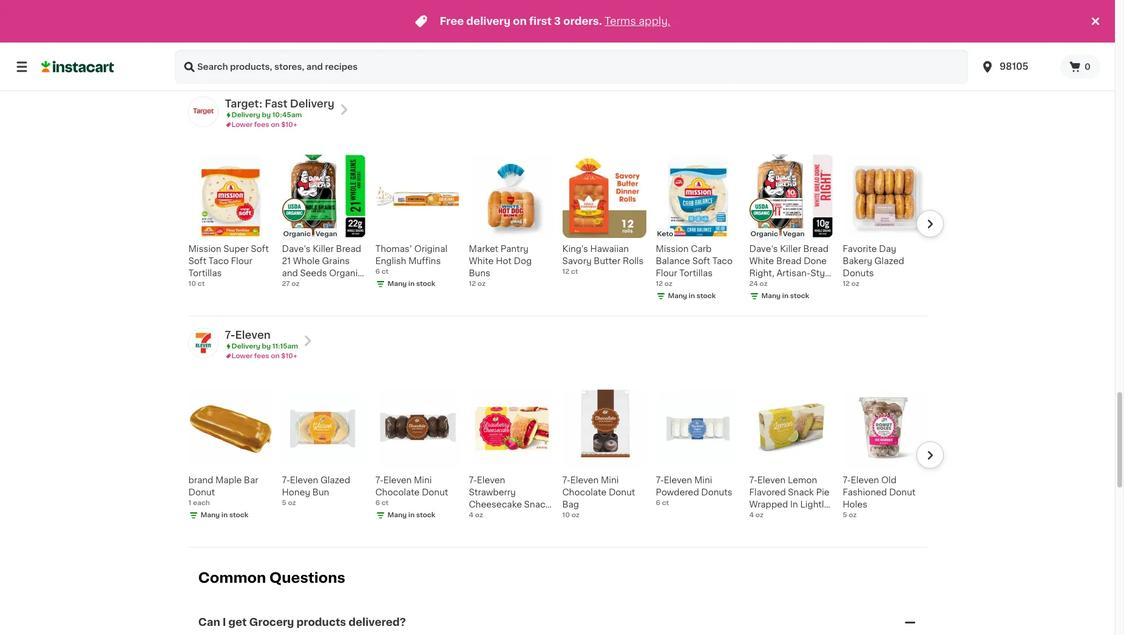 Task type: describe. For each thing, give the bounding box(es) containing it.
5 inside 7‑eleven glazed honey bun 5 oz
[[282, 499, 286, 506]]

taco for balance
[[713, 257, 733, 265]]

target: fast delivery image
[[189, 97, 218, 126]]

12 inside king's hawaiian savory butter rolls 12 ct
[[563, 268, 570, 275]]

stock for 7‑eleven mini chocolate donut
[[416, 512, 436, 518]]

1
[[189, 499, 191, 506]]

5 inside "7‑eleven old fashioned donut holes 5 oz"
[[843, 512, 847, 518]]

questions
[[269, 571, 345, 584]]

17 oz link
[[843, 0, 927, 45]]

of
[[222, 13, 231, 22]]

cheesecake
[[469, 500, 522, 509]]

mission carb balance soft taco flour tortillas 12 oz
[[656, 244, 733, 287]]

first
[[529, 16, 552, 26]]

7‑eleven strawberry cheesecake snack pie
[[469, 476, 550, 521]]

delivery for eleven
[[232, 343, 260, 349]]

thomas'
[[376, 244, 412, 253]]

balls,
[[750, 25, 772, 34]]

king's
[[563, 244, 588, 253]]

english inside thomas' original english muffins 6 ct
[[376, 257, 406, 265]]

many for garden of eatin' taco shells, yellow corn
[[201, 61, 220, 68]]

mission super soft soft taco flour tortillas 10 ct
[[189, 244, 269, 287]]

delivery
[[467, 16, 511, 26]]

rolls inside macrina bakery cheesy garlic pull- apart rolls 7 oz
[[681, 37, 702, 46]]

0 horizontal spatial done
[[617, 25, 640, 34]]

0 vertical spatial right,
[[563, 37, 588, 46]]

0 button
[[1061, 55, 1101, 79]]

keto
[[657, 230, 673, 237]]

stock for garden of eatin' taco shells, yellow corn
[[229, 61, 249, 68]]

glazed,
[[750, 512, 782, 521]]

common
[[198, 571, 266, 584]]

eatin'
[[233, 13, 257, 22]]

hot
[[496, 257, 512, 265]]

hawaiian
[[590, 244, 629, 253]]

holes
[[843, 500, 868, 509]]

4 for 7‑eleven lemon flavored snack pie wrapped in lightly glazed, flaky crust
[[750, 512, 754, 518]]

in for brand maple bar donut
[[222, 512, 228, 518]]

98105 button
[[973, 50, 1061, 84]]

sugar
[[750, 37, 774, 46]]

21 inside "item carousel" 'region'
[[282, 257, 291, 265]]

glazed inside 7‑eleven glazed honey bun 5 oz
[[321, 476, 350, 484]]

item badge image for dave's killer bread white bread done right, artisan-style organic white bread, 24 oz loaf
[[750, 198, 774, 222]]

10 inside mission super soft soft taco flour tortillas 10 ct
[[189, 280, 196, 287]]

muffins
[[409, 257, 441, 265]]

mission for carb
[[656, 244, 689, 253]]

each inside the garden of eatin' taco shells, yellow corn 12 each
[[197, 49, 214, 56]]

many for mission carb balance soft taco flour tortillas
[[668, 292, 687, 299]]

limited time offer region
[[0, 0, 1089, 43]]

on for target: fast delivery
[[271, 121, 280, 128]]

7‑eleven for 7‑eleven mini chocolate donut bag 10 oz
[[563, 476, 599, 484]]

grocery
[[249, 618, 294, 627]]

chocolate for bag
[[563, 488, 607, 496]]

12 inside the 'market pantry white hot dog buns 12 oz'
[[469, 280, 476, 287]]

lemon
[[788, 476, 817, 484]]

soft for balance
[[693, 257, 710, 265]]

1 horizontal spatial whole
[[480, 25, 507, 34]]

$10+ for fast
[[281, 121, 297, 128]]

0 vertical spatial bread,
[[563, 62, 590, 70]]

company
[[313, 25, 355, 34]]

can
[[198, 618, 220, 627]]

stock for dave's killer bread white bread done right, artisan-style organic white bread, 24 oz loaf
[[790, 292, 810, 299]]

get
[[229, 618, 247, 627]]

pie for 7‑eleven strawberry cheesecake snack pie
[[469, 512, 482, 521]]

0 vertical spatial loaf
[[617, 62, 636, 70]]

cinnamon
[[774, 25, 818, 34]]

pull-
[[718, 25, 738, 34]]

macrina bakery cheesy garlic pull- apart rolls 7 oz
[[656, 13, 738, 56]]

6 for english
[[376, 268, 380, 275]]

in for thomas' original english muffins
[[409, 280, 415, 287]]

ct inside mission super soft soft taco flour tortillas 10 ct
[[198, 280, 205, 287]]

apply.
[[639, 16, 671, 26]]

terms apply. link
[[605, 16, 671, 26]]

0 vertical spatial 27
[[469, 49, 477, 56]]

6 for powdered
[[656, 499, 661, 506]]

chocolate for 6
[[376, 488, 420, 496]]

0 vertical spatial dave's killer bread 21 whole grains and seeds organic bread
[[469, 13, 550, 58]]

savory
[[563, 257, 592, 265]]

0 vertical spatial delivery
[[290, 99, 334, 108]]

many in stock for thomas' original english muffins
[[388, 280, 436, 287]]

fees for fast
[[254, 121, 269, 128]]

dog
[[514, 257, 532, 265]]

lower for 7-
[[232, 353, 253, 359]]

in for mission carb balance soft taco flour tortillas
[[689, 292, 695, 299]]

snack for cheesecake
[[524, 500, 550, 509]]

strawberry
[[469, 488, 516, 496]]

cheesy
[[656, 25, 689, 34]]

stock for mission carb balance soft taco flour tortillas
[[697, 292, 716, 299]]

whole inside "item carousel" 'region'
[[293, 257, 320, 265]]

mini for 7‑eleven mini powdered donuts
[[695, 476, 713, 484]]

flaky
[[784, 512, 806, 521]]

0
[[1085, 63, 1091, 71]]

dave's inside the dave's killer bread english muffins, organic, killer classic
[[376, 13, 404, 22]]

bread, inside "item carousel" 'region'
[[750, 293, 777, 302]]

many in stock for mission carb balance soft taco flour tortillas
[[668, 292, 716, 299]]

dave's killer bread english muffins, organic, killer classic
[[376, 13, 455, 58]]

delivery for fast
[[232, 111, 260, 118]]

Search field
[[175, 50, 968, 84]]

bar
[[244, 476, 258, 484]]

muffins,
[[409, 25, 443, 34]]

0 vertical spatial seeds
[[487, 37, 514, 46]]

macrina
[[656, 13, 690, 22]]

1 horizontal spatial grains
[[509, 25, 537, 34]]

many in stock for 7‑eleven mini chocolate donut
[[388, 512, 436, 518]]

1 horizontal spatial 21
[[469, 25, 478, 34]]

lesserevil space balls, cinnamon sugar stardust 7 oz
[[750, 13, 822, 56]]

delivered?
[[349, 618, 406, 627]]

lower fees on $10+ for eleven
[[232, 353, 297, 359]]

pie for 7‑eleven lemon flavored snack pie wrapped in lightly glazed, flaky crust
[[816, 488, 830, 496]]

can i get grocery products delivered? button
[[198, 601, 917, 635]]

fees for eleven
[[254, 353, 269, 359]]

donut for holes
[[889, 488, 916, 496]]

maple
[[215, 476, 242, 484]]

many in stock for brand maple bar donut
[[201, 512, 249, 518]]

butter
[[594, 257, 621, 265]]

market
[[469, 244, 499, 253]]

1 horizontal spatial 24 oz
[[563, 49, 581, 56]]

7‑eleven lemon flavored snack pie wrapped in lightly glazed, flaky crust
[[750, 476, 832, 521]]

taco for soft
[[209, 257, 229, 265]]

1 horizontal spatial soft
[[251, 244, 269, 253]]

0 horizontal spatial 24 oz
[[282, 49, 300, 56]]

1 horizontal spatial 27 oz
[[469, 49, 487, 56]]

many for brand maple bar donut
[[201, 512, 220, 518]]

dave's killer bread 21 whole grains and seeds organic bread inside "item carousel" 'region'
[[282, 244, 363, 289]]

orders.
[[563, 16, 602, 26]]

glazed inside favorite day bakery glazed donuts 12 oz
[[875, 257, 905, 265]]

english inside the dave's killer bread english muffins, organic, killer classic
[[376, 25, 406, 34]]

and inside "item carousel" 'region'
[[282, 269, 298, 277]]

7‑eleven mini chocolate donut bag 10 oz
[[563, 476, 635, 518]]

each down organic,
[[382, 49, 399, 56]]

crust
[[808, 512, 832, 521]]

mini for 7‑eleven mini chocolate donut bag
[[601, 476, 619, 484]]

oz inside macrina bakery cheesy garlic pull- apart rolls 7 oz
[[662, 49, 670, 56]]

7‑eleven for 7‑eleven mini chocolate donut 6 ct
[[376, 476, 412, 484]]

7‑eleven for 7‑eleven mini powdered donuts 6 ct
[[656, 476, 692, 484]]

can i get grocery products delivered?
[[198, 618, 406, 627]]

brand maple bar donut 1 each
[[189, 476, 258, 506]]

baking
[[282, 25, 311, 34]]

6 each
[[376, 49, 399, 56]]

thomas' original english muffins 6 ct
[[376, 244, 448, 275]]

bag
[[563, 500, 579, 509]]

corn
[[189, 37, 209, 46]]

7‑eleven for 7‑eleven lemon flavored snack pie wrapped in lightly glazed, flaky crust
[[750, 476, 786, 484]]

terms
[[605, 16, 636, 26]]

pantry
[[501, 244, 529, 253]]

common questions
[[198, 571, 345, 584]]

fremont
[[309, 37, 345, 46]]

yellow
[[241, 25, 268, 34]]

day
[[879, 244, 897, 253]]

carb
[[691, 244, 712, 253]]

11:15am
[[272, 343, 298, 349]]

original
[[414, 244, 448, 253]]

each inside the brand maple bar donut 1 each
[[193, 499, 210, 506]]



Task type: vqa. For each thing, say whether or not it's contained in the screenshot.
'Pie'
yes



Task type: locate. For each thing, give the bounding box(es) containing it.
2 vertical spatial delivery
[[232, 343, 260, 349]]

snack for flavored
[[788, 488, 814, 496]]

1 vertical spatial artisan-
[[777, 269, 811, 277]]

1 horizontal spatial 5
[[843, 512, 847, 518]]

style left favorite day bakery glazed donuts 12 oz
[[811, 269, 833, 277]]

2 7‑eleven from the left
[[376, 476, 412, 484]]

snack down lemon
[[788, 488, 814, 496]]

by down eleven
[[262, 343, 271, 349]]

1 horizontal spatial bread,
[[750, 293, 777, 302]]

1 mission from the left
[[189, 244, 221, 253]]

2 horizontal spatial soft
[[693, 257, 710, 265]]

item carousel region for 7-eleven
[[172, 380, 944, 542]]

taco
[[189, 25, 209, 34], [209, 257, 229, 265], [713, 257, 733, 265]]

oz inside 7‑eleven glazed honey bun 5 oz
[[288, 499, 296, 506]]

5 7‑eleven from the left
[[656, 476, 692, 484]]

tortillas inside mission super soft soft taco flour tortillas 10 ct
[[189, 269, 222, 277]]

right, inside "item carousel" 'region'
[[750, 269, 775, 277]]

many in stock for garden of eatin' taco shells, yellow corn
[[201, 61, 249, 68]]

4 oz down wrapped at the bottom right of the page
[[750, 512, 764, 518]]

10 inside 7‑eleven mini chocolate donut bag 10 oz
[[563, 512, 570, 518]]

i
[[223, 618, 226, 627]]

snack inside 7‑eleven strawberry cheesecake snack pie
[[524, 500, 550, 509]]

7-eleven
[[225, 330, 271, 340]]

seeds inside "item carousel" 'region'
[[300, 269, 327, 277]]

many for thomas' original english muffins
[[388, 280, 407, 287]]

bread inside the essential baking company bread fremont sourdough sliced
[[282, 37, 307, 46]]

10 down bag
[[563, 512, 570, 518]]

flour down balance
[[656, 269, 677, 277]]

2 organic vegan from the left
[[751, 230, 805, 237]]

bakery up garlic
[[692, 13, 722, 22]]

by
[[262, 111, 271, 118], [262, 343, 271, 349]]

1 vertical spatial 10
[[563, 512, 570, 518]]

0 horizontal spatial rolls
[[623, 257, 644, 265]]

1 vertical spatial item carousel region
[[172, 380, 944, 542]]

glazed up bun
[[321, 476, 350, 484]]

7 down the sugar
[[750, 49, 753, 56]]

0 horizontal spatial style
[[624, 37, 646, 46]]

5 down honey at the bottom of the page
[[282, 499, 286, 506]]

2 vegan from the left
[[783, 230, 805, 237]]

in
[[222, 61, 228, 68], [409, 280, 415, 287], [689, 292, 695, 299], [783, 292, 789, 299], [222, 512, 228, 518], [409, 512, 415, 518]]

lower down target:
[[232, 121, 253, 128]]

on
[[513, 16, 527, 26], [271, 121, 280, 128], [271, 353, 280, 359]]

1 chocolate from the left
[[376, 488, 420, 496]]

free
[[440, 16, 464, 26]]

donut inside 7‑eleven mini chocolate donut 6 ct
[[422, 488, 448, 496]]

bun
[[313, 488, 329, 496]]

1 vertical spatial done
[[804, 257, 827, 265]]

lower fees on $10+ down delivery by 10:45am
[[232, 121, 297, 128]]

fees down delivery by 11:15am
[[254, 353, 269, 359]]

0 vertical spatial rolls
[[681, 37, 702, 46]]

target:
[[225, 99, 262, 108]]

item badge image
[[282, 198, 306, 222], [750, 198, 774, 222]]

0 horizontal spatial 4 oz
[[469, 512, 483, 518]]

snack left bag
[[524, 500, 550, 509]]

on down delivery by 10:45am
[[271, 121, 280, 128]]

4 oz for 7‑eleven lemon flavored snack pie wrapped in lightly glazed, flaky crust
[[750, 512, 764, 518]]

1 horizontal spatial 10
[[563, 512, 570, 518]]

1 horizontal spatial 4 oz
[[750, 512, 764, 518]]

1 vertical spatial 27 oz
[[282, 280, 300, 287]]

item carousel region containing brand maple bar donut
[[172, 380, 944, 542]]

0 vertical spatial and
[[469, 37, 485, 46]]

3
[[554, 16, 561, 26]]

2 item carousel region from the top
[[172, 380, 944, 542]]

bakery inside favorite day bakery glazed donuts 12 oz
[[843, 257, 873, 265]]

the
[[282, 13, 298, 22]]

1 7 from the left
[[656, 49, 660, 56]]

delivery by 11:15am
[[232, 343, 298, 349]]

1 horizontal spatial loaf
[[804, 293, 823, 302]]

each
[[197, 49, 214, 56], [382, 49, 399, 56], [193, 499, 210, 506]]

1 horizontal spatial 4
[[750, 512, 754, 518]]

delivery by 10:45am
[[232, 111, 302, 118]]

1 $10+ from the top
[[281, 121, 297, 128]]

1 horizontal spatial done
[[804, 257, 827, 265]]

4
[[469, 512, 474, 518], [750, 512, 754, 518]]

27
[[469, 49, 477, 56], [282, 280, 290, 287]]

item carousel region
[[172, 149, 944, 311], [172, 380, 944, 542]]

0 horizontal spatial dave's killer bread white bread done right, artisan-style organic white bread, 24 oz loaf
[[563, 13, 646, 70]]

mini
[[414, 476, 432, 484], [601, 476, 619, 484], [695, 476, 713, 484]]

27 down the delivery
[[469, 49, 477, 56]]

1 vertical spatial english
[[376, 257, 406, 265]]

each right 1 on the left bottom
[[193, 499, 210, 506]]

oz
[[851, 37, 859, 43], [292, 49, 300, 56], [479, 49, 487, 56], [573, 49, 581, 56], [662, 49, 670, 56], [755, 49, 763, 56], [605, 62, 615, 70], [292, 280, 300, 287], [478, 280, 486, 287], [665, 280, 673, 287], [760, 280, 768, 287], [852, 280, 860, 287], [792, 293, 802, 302], [288, 499, 296, 506], [475, 512, 483, 518], [572, 512, 580, 518], [756, 512, 764, 518], [849, 512, 857, 518]]

27 oz
[[469, 49, 487, 56], [282, 280, 300, 287]]

0 vertical spatial flour
[[231, 257, 252, 265]]

donuts down "favorite"
[[843, 269, 874, 277]]

item badge image for dave's killer bread 21 whole grains and seeds organic bread
[[282, 198, 306, 222]]

mini inside 7‑eleven mini chocolate donut 6 ct
[[414, 476, 432, 484]]

2 vertical spatial on
[[271, 353, 280, 359]]

products
[[297, 618, 346, 627]]

flour inside mission super soft soft taco flour tortillas 10 ct
[[231, 257, 252, 265]]

delivery up 10:45am
[[290, 99, 334, 108]]

4 oz down cheesecake
[[469, 512, 483, 518]]

pie inside 7‑eleven lemon flavored snack pie wrapped in lightly glazed, flaky crust
[[816, 488, 830, 496]]

2 english from the top
[[376, 257, 406, 265]]

artisan- inside "item carousel" 'region'
[[777, 269, 811, 277]]

oz inside 17 oz link
[[851, 37, 859, 43]]

english down thomas'
[[376, 257, 406, 265]]

1 vegan from the left
[[316, 230, 337, 237]]

10:45am
[[272, 111, 302, 118]]

12 inside favorite day bakery glazed donuts 12 oz
[[843, 280, 850, 287]]

chocolate
[[376, 488, 420, 496], [563, 488, 607, 496]]

powdered
[[656, 488, 699, 496]]

dave's
[[376, 13, 404, 22], [469, 13, 498, 22], [563, 13, 591, 22], [282, 244, 311, 253], [750, 244, 778, 253]]

snack inside 7‑eleven lemon flavored snack pie wrapped in lightly glazed, flaky crust
[[788, 488, 814, 496]]

rolls inside king's hawaiian savory butter rolls 12 ct
[[623, 257, 644, 265]]

king's hawaiian savory butter rolls 12 ct
[[563, 244, 644, 275]]

7‑eleven mini powdered donuts 6 ct
[[656, 476, 733, 506]]

rolls down garlic
[[681, 37, 702, 46]]

2 item badge image from the left
[[750, 198, 774, 222]]

oz inside favorite day bakery glazed donuts 12 oz
[[852, 280, 860, 287]]

0 horizontal spatial 27
[[282, 280, 290, 287]]

$10+ for eleven
[[281, 353, 297, 359]]

garden of eatin' taco shells, yellow corn 12 each
[[189, 13, 268, 56]]

2 mission from the left
[[656, 244, 689, 253]]

by for eleven
[[262, 343, 271, 349]]

1 horizontal spatial vegan
[[783, 230, 805, 237]]

1 horizontal spatial artisan-
[[777, 269, 811, 277]]

mission inside mission carb balance soft taco flour tortillas 12 oz
[[656, 244, 689, 253]]

donuts inside 7‑eleven mini powdered donuts 6 ct
[[701, 488, 733, 496]]

1 vertical spatial on
[[271, 121, 280, 128]]

1 horizontal spatial snack
[[788, 488, 814, 496]]

7‑eleven
[[282, 476, 318, 484], [376, 476, 412, 484], [469, 476, 505, 484], [563, 476, 599, 484], [656, 476, 692, 484], [750, 476, 786, 484], [843, 476, 879, 484]]

the essential baking company bread fremont sourdough sliced
[[282, 13, 357, 58]]

0 horizontal spatial dave's killer bread 21 whole grains and seeds organic bread
[[282, 244, 363, 289]]

taco inside the garden of eatin' taco shells, yellow corn 12 each
[[189, 25, 209, 34]]

$10+ down the 11:15am
[[281, 353, 297, 359]]

0 horizontal spatial whole
[[293, 257, 320, 265]]

lower fees on $10+ down delivery by 11:15am
[[232, 353, 297, 359]]

chocolate inside 7‑eleven mini chocolate donut bag 10 oz
[[563, 488, 607, 496]]

7‑eleven mini chocolate donut 6 ct
[[376, 476, 448, 506]]

0 vertical spatial dave's killer bread white bread done right, artisan-style organic white bread, 24 oz loaf
[[563, 13, 646, 70]]

2 lower from the top
[[232, 353, 253, 359]]

mini inside 7‑eleven mini powdered donuts 6 ct
[[695, 476, 713, 484]]

0 horizontal spatial artisan-
[[590, 37, 624, 46]]

12 down corn
[[189, 49, 196, 56]]

stock
[[229, 61, 249, 68], [416, 280, 436, 287], [697, 292, 716, 299], [790, 292, 810, 299], [229, 512, 249, 518], [416, 512, 436, 518]]

donuts right powdered
[[701, 488, 733, 496]]

in for garden of eatin' taco shells, yellow corn
[[222, 61, 228, 68]]

12 down buns
[[469, 280, 476, 287]]

eleven
[[235, 330, 271, 340]]

tortillas inside mission carb balance soft taco flour tortillas 12 oz
[[680, 269, 713, 277]]

killer
[[406, 13, 427, 22], [500, 13, 521, 22], [593, 13, 614, 22], [414, 37, 435, 46], [313, 244, 334, 253], [780, 244, 801, 253]]

done
[[617, 25, 640, 34], [804, 257, 827, 265]]

7‑eleven for 7‑eleven old fashioned donut holes 5 oz
[[843, 476, 879, 484]]

10 up 7 eleven image
[[189, 280, 196, 287]]

tortillas for carb
[[680, 269, 713, 277]]

lower for target:
[[232, 121, 253, 128]]

1 horizontal spatial flour
[[656, 269, 677, 277]]

21 right mission super soft soft taco flour tortillas 10 ct
[[282, 257, 291, 265]]

1 donut from the left
[[189, 488, 215, 496]]

done left favorite day bakery glazed donuts 12 oz
[[804, 257, 827, 265]]

ct for powdered
[[662, 499, 669, 506]]

1 vertical spatial fees
[[254, 353, 269, 359]]

4 down wrapped at the bottom right of the page
[[750, 512, 754, 518]]

1 horizontal spatial seeds
[[487, 37, 514, 46]]

7‑eleven for 7‑eleven glazed honey bun 5 oz
[[282, 476, 318, 484]]

24 oz inside "item carousel" 'region'
[[750, 280, 768, 287]]

2 $10+ from the top
[[281, 353, 297, 359]]

many for 7‑eleven mini chocolate donut
[[388, 512, 407, 518]]

1 vertical spatial rolls
[[623, 257, 644, 265]]

in
[[791, 500, 798, 509]]

on down the 11:15am
[[271, 353, 280, 359]]

2 mini from the left
[[601, 476, 619, 484]]

1 vertical spatial by
[[262, 343, 271, 349]]

by for fast
[[262, 111, 271, 118]]

3 7‑eleven from the left
[[469, 476, 505, 484]]

in for dave's killer bread white bread done right, artisan-style organic white bread, 24 oz loaf
[[783, 292, 789, 299]]

flour
[[231, 257, 252, 265], [656, 269, 677, 277]]

1 vertical spatial and
[[282, 269, 298, 277]]

pie inside 7‑eleven strawberry cheesecake snack pie
[[469, 512, 482, 521]]

1 horizontal spatial and
[[469, 37, 485, 46]]

1 horizontal spatial item badge image
[[750, 198, 774, 222]]

21
[[469, 25, 478, 34], [282, 257, 291, 265]]

on for 7-eleven
[[271, 353, 280, 359]]

1 vertical spatial loaf
[[804, 293, 823, 302]]

vegan for whole
[[316, 230, 337, 237]]

chocolate inside 7‑eleven mini chocolate donut 6 ct
[[376, 488, 420, 496]]

mission for super
[[189, 244, 221, 253]]

stock for brand maple bar donut
[[229, 512, 249, 518]]

6 inside 7‑eleven mini powdered donuts 6 ct
[[656, 499, 661, 506]]

0 vertical spatial grains
[[509, 25, 537, 34]]

vegan
[[316, 230, 337, 237], [783, 230, 805, 237]]

1 horizontal spatial right,
[[750, 269, 775, 277]]

7‑eleven inside 7‑eleven glazed honey bun 5 oz
[[282, 476, 318, 484]]

None search field
[[175, 50, 968, 84]]

7 7‑eleven from the left
[[843, 476, 879, 484]]

ct inside king's hawaiian savory butter rolls 12 ct
[[571, 268, 578, 275]]

snack
[[788, 488, 814, 496], [524, 500, 550, 509]]

oz inside "7‑eleven old fashioned donut holes 5 oz"
[[849, 512, 857, 518]]

1 vertical spatial dave's killer bread white bread done right, artisan-style organic white bread, 24 oz loaf
[[750, 244, 833, 302]]

white inside the 'market pantry white hot dog buns 12 oz'
[[469, 257, 494, 265]]

taco right balance
[[713, 257, 733, 265]]

by down fast in the left top of the page
[[262, 111, 271, 118]]

1 vertical spatial style
[[811, 269, 833, 277]]

donut down brand
[[189, 488, 215, 496]]

lightly
[[801, 500, 830, 509]]

lower down 7-eleven
[[232, 353, 253, 359]]

many in stock
[[201, 61, 249, 68], [388, 280, 436, 287], [668, 292, 716, 299], [762, 292, 810, 299], [201, 512, 249, 518], [388, 512, 436, 518]]

space
[[795, 13, 822, 22]]

0 horizontal spatial pie
[[469, 512, 482, 521]]

soft for soft
[[189, 257, 206, 265]]

on left the first
[[513, 16, 527, 26]]

donut left powdered
[[609, 488, 635, 496]]

vegan for bread
[[783, 230, 805, 237]]

each down corn
[[197, 49, 214, 56]]

0 horizontal spatial mini
[[414, 476, 432, 484]]

1 lower from the top
[[232, 121, 253, 128]]

0 horizontal spatial soft
[[189, 257, 206, 265]]

done inside "item carousel" 'region'
[[804, 257, 827, 265]]

7 eleven image
[[189, 328, 218, 357]]

pie up lightly
[[816, 488, 830, 496]]

sourdough
[[282, 50, 329, 58]]

bakery inside macrina bakery cheesy garlic pull- apart rolls 7 oz
[[692, 13, 722, 22]]

27 right mission super soft soft taco flour tortillas 10 ct
[[282, 280, 290, 287]]

donut inside 7‑eleven mini chocolate donut bag 10 oz
[[609, 488, 635, 496]]

donut inside the brand maple bar donut 1 each
[[189, 488, 215, 496]]

7‑eleven inside 7‑eleven mini chocolate donut 6 ct
[[376, 476, 412, 484]]

24
[[282, 49, 291, 56], [563, 49, 571, 56], [592, 62, 603, 70], [750, 280, 758, 287], [779, 293, 790, 302]]

1 vertical spatial dave's killer bread 21 whole grains and seeds organic bread
[[282, 244, 363, 289]]

12 inside mission carb balance soft taco flour tortillas 12 oz
[[656, 280, 663, 287]]

glazed down day
[[875, 257, 905, 265]]

glazed
[[875, 257, 905, 265], [321, 476, 350, 484]]

12 down "favorite"
[[843, 280, 850, 287]]

24 oz
[[282, 49, 300, 56], [563, 49, 581, 56], [750, 280, 768, 287]]

fees down delivery by 10:45am
[[254, 121, 269, 128]]

6 7‑eleven from the left
[[750, 476, 786, 484]]

3 mini from the left
[[695, 476, 713, 484]]

4 7‑eleven from the left
[[563, 476, 599, 484]]

taco down super
[[209, 257, 229, 265]]

1 english from the top
[[376, 25, 406, 34]]

wrapped
[[750, 500, 788, 509]]

2 4 oz from the left
[[750, 512, 764, 518]]

taco up corn
[[189, 25, 209, 34]]

0 vertical spatial on
[[513, 16, 527, 26]]

mini inside 7‑eleven mini chocolate donut bag 10 oz
[[601, 476, 619, 484]]

1 horizontal spatial rolls
[[681, 37, 702, 46]]

1 lower fees on $10+ from the top
[[232, 121, 297, 128]]

rolls right butter
[[623, 257, 644, 265]]

flavored
[[750, 488, 786, 496]]

1 tortillas from the left
[[189, 269, 222, 277]]

ct inside thomas' original english muffins 6 ct
[[382, 268, 389, 275]]

0 horizontal spatial loaf
[[617, 62, 636, 70]]

fashioned
[[843, 488, 887, 496]]

0 vertical spatial artisan-
[[590, 37, 624, 46]]

12
[[189, 49, 196, 56], [563, 268, 570, 275], [469, 280, 476, 287], [656, 280, 663, 287], [843, 280, 850, 287]]

0 vertical spatial whole
[[480, 25, 507, 34]]

4 donut from the left
[[889, 488, 916, 496]]

7‑eleven inside 7‑eleven strawberry cheesecake snack pie
[[469, 476, 505, 484]]

1 by from the top
[[262, 111, 271, 118]]

oz inside 7‑eleven mini chocolate donut bag 10 oz
[[572, 512, 580, 518]]

7 down apart
[[656, 49, 660, 56]]

mission up balance
[[656, 244, 689, 253]]

style inside "item carousel" 'region'
[[811, 269, 833, 277]]

taco inside mission super soft soft taco flour tortillas 10 ct
[[209, 257, 229, 265]]

donut inside "7‑eleven old fashioned donut holes 5 oz"
[[889, 488, 916, 496]]

0 vertical spatial lower fees on $10+
[[232, 121, 297, 128]]

1 horizontal spatial 7
[[750, 49, 753, 56]]

on inside limited time offer region
[[513, 16, 527, 26]]

mission inside mission super soft soft taco flour tortillas 10 ct
[[189, 244, 221, 253]]

ct inside 7‑eleven mini powdered donuts 6 ct
[[662, 499, 669, 506]]

grains
[[509, 25, 537, 34], [322, 257, 350, 265]]

1 vertical spatial snack
[[524, 500, 550, 509]]

1 vertical spatial lower fees on $10+
[[232, 353, 297, 359]]

7‑eleven inside 7‑eleven mini powdered donuts 6 ct
[[656, 476, 692, 484]]

7 inside macrina bakery cheesy garlic pull- apart rolls 7 oz
[[656, 49, 660, 56]]

2 by from the top
[[262, 343, 271, 349]]

2 fees from the top
[[254, 353, 269, 359]]

taco inside mission carb balance soft taco flour tortillas 12 oz
[[713, 257, 733, 265]]

oz inside the 'market pantry white hot dog buns 12 oz'
[[478, 280, 486, 287]]

6 inside 7‑eleven mini chocolate donut 6 ct
[[376, 499, 380, 506]]

12 down balance
[[656, 280, 663, 287]]

shells,
[[211, 25, 239, 34]]

garlic
[[691, 25, 716, 34]]

style down terms apply. link
[[624, 37, 646, 46]]

2 chocolate from the left
[[563, 488, 607, 496]]

0 horizontal spatial donuts
[[701, 488, 733, 496]]

garden
[[189, 13, 220, 22]]

0 horizontal spatial 5
[[282, 499, 286, 506]]

2 7 from the left
[[750, 49, 753, 56]]

17 oz
[[843, 37, 859, 43]]

fast
[[265, 99, 288, 108]]

balance
[[656, 257, 690, 265]]

0 vertical spatial $10+
[[281, 121, 297, 128]]

1 horizontal spatial 27
[[469, 49, 477, 56]]

27 oz inside "item carousel" 'region'
[[282, 280, 300, 287]]

donut down old
[[889, 488, 916, 496]]

bakery down "favorite"
[[843, 257, 873, 265]]

brand
[[189, 476, 213, 484]]

7 inside lesserevil space balls, cinnamon sugar stardust 7 oz
[[750, 49, 753, 56]]

ct for chocolate
[[382, 499, 389, 506]]

2 lower fees on $10+ from the top
[[232, 353, 297, 359]]

flour inside mission carb balance soft taco flour tortillas 12 oz
[[656, 269, 677, 277]]

mission left super
[[189, 244, 221, 253]]

27 inside "item carousel" 'region'
[[282, 280, 290, 287]]

6 inside thomas' original english muffins 6 ct
[[376, 268, 380, 275]]

2 horizontal spatial 24 oz
[[750, 280, 768, 287]]

0 horizontal spatial 4
[[469, 512, 474, 518]]

0 vertical spatial 21
[[469, 25, 478, 34]]

1 vertical spatial flour
[[656, 269, 677, 277]]

many in stock for dave's killer bread white bread done right, artisan-style organic white bread, 24 oz loaf
[[762, 292, 810, 299]]

organic vegan for whole
[[283, 230, 337, 237]]

0 horizontal spatial mission
[[189, 244, 221, 253]]

item carousel region for target: fast delivery
[[172, 149, 944, 311]]

0 vertical spatial style
[[624, 37, 646, 46]]

1 4 oz from the left
[[469, 512, 483, 518]]

1 fees from the top
[[254, 121, 269, 128]]

oz inside lesserevil space balls, cinnamon sugar stardust 7 oz
[[755, 49, 763, 56]]

grains inside "item carousel" 'region'
[[322, 257, 350, 265]]

market pantry white hot dog buns 12 oz
[[469, 244, 532, 287]]

7‑eleven inside 7‑eleven lemon flavored snack pie wrapped in lightly glazed, flaky crust
[[750, 476, 786, 484]]

stock for thomas' original english muffins
[[416, 280, 436, 287]]

donut for 6
[[422, 488, 448, 496]]

1 vertical spatial bakery
[[843, 257, 873, 265]]

pie down cheesecake
[[469, 512, 482, 521]]

flour for soft
[[231, 257, 252, 265]]

4 for 7‑eleven strawberry cheesecake snack pie
[[469, 512, 474, 518]]

donut for 1
[[189, 488, 215, 496]]

0 horizontal spatial vegan
[[316, 230, 337, 237]]

instacart logo image
[[41, 60, 114, 74]]

2 donut from the left
[[422, 488, 448, 496]]

essential
[[300, 13, 339, 22]]

1 4 from the left
[[469, 512, 474, 518]]

ct for english
[[382, 268, 389, 275]]

0 horizontal spatial snack
[[524, 500, 550, 509]]

12 inside the garden of eatin' taco shells, yellow corn 12 each
[[189, 49, 196, 56]]

delivery down 7-eleven
[[232, 343, 260, 349]]

0 horizontal spatial chocolate
[[376, 488, 420, 496]]

organic,
[[376, 37, 412, 46]]

donut left strawberry
[[422, 488, 448, 496]]

dave's killer bread white bread done right, artisan-style organic white bread, 24 oz loaf inside "item carousel" 'region'
[[750, 244, 833, 302]]

1 vertical spatial seeds
[[300, 269, 327, 277]]

pie
[[816, 488, 830, 496], [469, 512, 482, 521]]

4 down cheesecake
[[469, 512, 474, 518]]

item carousel region containing mission super soft soft taco flour tortillas
[[172, 149, 944, 311]]

flour for balance
[[656, 269, 677, 277]]

favorite day bakery glazed donuts 12 oz
[[843, 244, 905, 287]]

oz inside mission carb balance soft taco flour tortillas 12 oz
[[665, 280, 673, 287]]

free delivery on first 3 orders. terms apply.
[[440, 16, 671, 26]]

stardust
[[776, 37, 813, 46]]

1 item badge image from the left
[[282, 198, 306, 222]]

super
[[224, 244, 249, 253]]

loaf inside "item carousel" 'region'
[[804, 293, 823, 302]]

1 vertical spatial 5
[[843, 512, 847, 518]]

1 vertical spatial delivery
[[232, 111, 260, 118]]

6 for chocolate
[[376, 499, 380, 506]]

4 oz for 7‑eleven strawberry cheesecake snack pie
[[469, 512, 483, 518]]

1 7‑eleven from the left
[[282, 476, 318, 484]]

english up organic,
[[376, 25, 406, 34]]

12 down savory
[[563, 268, 570, 275]]

donut for bag
[[609, 488, 635, 496]]

1 horizontal spatial chocolate
[[563, 488, 607, 496]]

1 horizontal spatial glazed
[[875, 257, 905, 265]]

donuts inside favorite day bakery glazed donuts 12 oz
[[843, 269, 874, 277]]

2 horizontal spatial mini
[[695, 476, 713, 484]]

21 right free
[[469, 25, 478, 34]]

1 organic vegan from the left
[[283, 230, 337, 237]]

1 vertical spatial lower
[[232, 353, 253, 359]]

bakery
[[692, 13, 722, 22], [843, 257, 873, 265]]

bread inside the dave's killer bread english muffins, organic, killer classic
[[430, 13, 455, 22]]

7‑eleven inside 7‑eleven mini chocolate donut bag 10 oz
[[563, 476, 599, 484]]

in for 7‑eleven mini chocolate donut
[[409, 512, 415, 518]]

lower fees on $10+ for fast
[[232, 121, 297, 128]]

donut
[[189, 488, 215, 496], [422, 488, 448, 496], [609, 488, 635, 496], [889, 488, 916, 496]]

soft inside mission carb balance soft taco flour tortillas 12 oz
[[693, 257, 710, 265]]

lower
[[232, 121, 253, 128], [232, 353, 253, 359]]

1 horizontal spatial organic vegan
[[751, 230, 805, 237]]

$10+ down 10:45am
[[281, 121, 297, 128]]

5
[[282, 499, 286, 506], [843, 512, 847, 518]]

done left cheesy
[[617, 25, 640, 34]]

tortillas for super
[[189, 269, 222, 277]]

1 horizontal spatial dave's killer bread white bread done right, artisan-style organic white bread, 24 oz loaf
[[750, 244, 833, 302]]

3 donut from the left
[[609, 488, 635, 496]]

0 horizontal spatial glazed
[[321, 476, 350, 484]]

0 horizontal spatial and
[[282, 269, 298, 277]]

1 horizontal spatial mini
[[601, 476, 619, 484]]

0 vertical spatial 5
[[282, 499, 286, 506]]

2 tortillas from the left
[[680, 269, 713, 277]]

1 item carousel region from the top
[[172, 149, 944, 311]]

1 mini from the left
[[414, 476, 432, 484]]

7‑eleven old fashioned donut holes 5 oz
[[843, 476, 916, 518]]

donuts
[[843, 269, 874, 277], [701, 488, 733, 496]]

0 vertical spatial pie
[[816, 488, 830, 496]]

98105 button
[[981, 50, 1053, 84]]

rolls
[[681, 37, 702, 46], [623, 257, 644, 265]]

sliced
[[331, 50, 357, 58]]

many for dave's killer bread white bread done right, artisan-style organic white bread, 24 oz loaf
[[762, 292, 781, 299]]

old
[[882, 476, 897, 484]]

0 vertical spatial snack
[[788, 488, 814, 496]]

organic vegan for bread
[[751, 230, 805, 237]]

7‑eleven inside "7‑eleven old fashioned donut holes 5 oz"
[[843, 476, 879, 484]]

0 vertical spatial donuts
[[843, 269, 874, 277]]

5 down holes
[[843, 512, 847, 518]]

whole
[[480, 25, 507, 34], [293, 257, 320, 265]]

7‑eleven for 7‑eleven strawberry cheesecake snack pie
[[469, 476, 505, 484]]

ct inside 7‑eleven mini chocolate donut 6 ct
[[382, 499, 389, 506]]

delivery down target:
[[232, 111, 260, 118]]

0 horizontal spatial grains
[[322, 257, 350, 265]]

flour down super
[[231, 257, 252, 265]]

apart
[[656, 37, 679, 46]]

2 4 from the left
[[750, 512, 754, 518]]

0 vertical spatial glazed
[[875, 257, 905, 265]]

1 horizontal spatial mission
[[656, 244, 689, 253]]

1 vertical spatial glazed
[[321, 476, 350, 484]]

1 vertical spatial 21
[[282, 257, 291, 265]]



